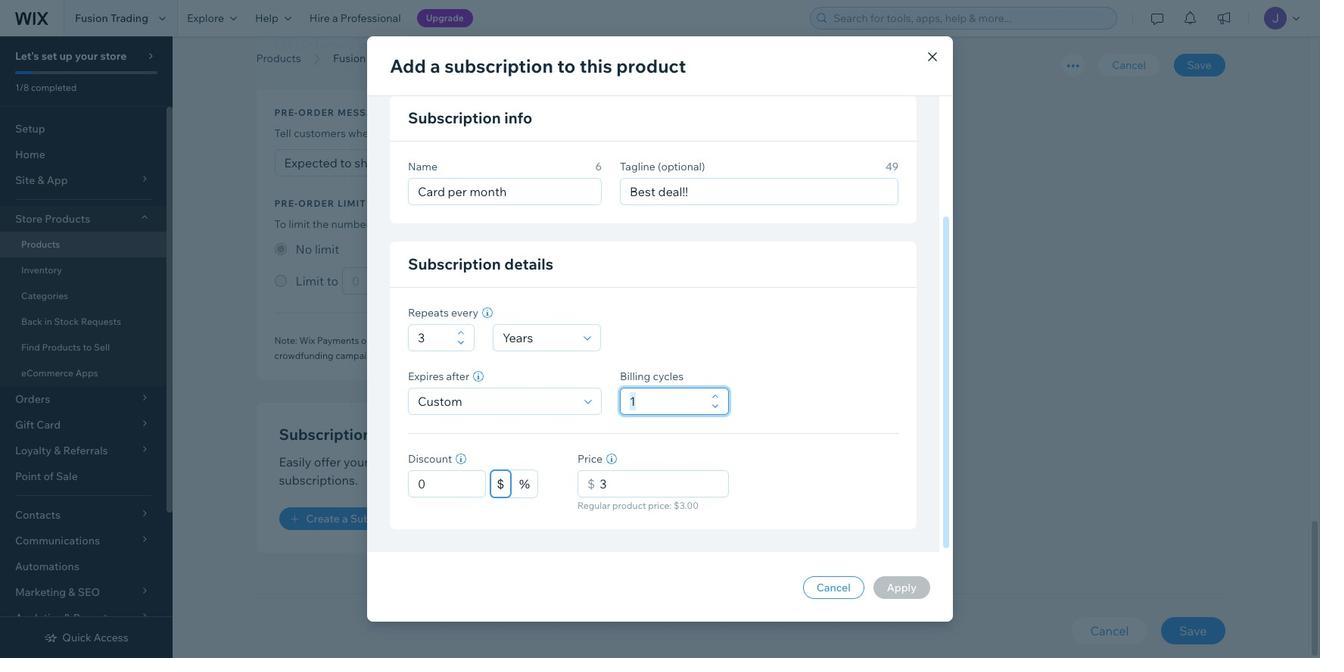 Task type: locate. For each thing, give the bounding box(es) containing it.
the right orders
[[493, 335, 507, 346]]

fusion left trading
[[75, 11, 108, 25]]

$
[[588, 476, 595, 492], [498, 477, 504, 491]]

1/8 completed
[[15, 82, 77, 93]]

1 vertical spatial pre-
[[275, 198, 298, 209]]

select field down "after"
[[413, 389, 580, 414]]

0 vertical spatial cancel
[[1113, 58, 1147, 72]]

offer
[[314, 455, 341, 470]]

let customers buy this product before it's released or when it's out of stock. learn about pre-order
[[275, 37, 697, 70]]

2 horizontal spatial when
[[576, 37, 607, 52]]

0 horizontal spatial or
[[516, 127, 526, 140]]

0 horizontal spatial learn
[[275, 55, 306, 70]]

cancel
[[1113, 58, 1147, 72], [817, 581, 851, 594], [1091, 624, 1129, 639]]

2 are from the left
[[789, 335, 802, 346]]

store products
[[15, 212, 90, 226]]

0 horizontal spatial it's
[[492, 37, 508, 52]]

a right part
[[850, 335, 855, 346]]

of left sale
[[44, 470, 54, 483]]

1 horizontal spatial when
[[468, 335, 491, 346]]

expires
[[408, 370, 444, 383]]

0 vertical spatial to
[[558, 55, 576, 77]]

setup
[[15, 122, 45, 136]]

products down "help" button
[[256, 51, 301, 65]]

customers inside let customers buy this product before it's released or when it's out of stock. learn about pre-order
[[295, 37, 355, 52]]

delivered
[[565, 335, 604, 346]]

Select field
[[498, 325, 579, 351], [413, 389, 580, 414]]

the down pre-order limit in the top left of the page
[[313, 218, 329, 231]]

completed
[[31, 82, 77, 93]]

0 vertical spatial learn
[[275, 55, 306, 70]]

1 horizontal spatial $
[[588, 476, 595, 492]]

find products to sell
[[21, 342, 110, 353]]

e.g., Subscribe & save 15% field
[[626, 179, 894, 204]]

pre- right for
[[476, 218, 496, 231]]

0 vertical spatial your
[[75, 49, 98, 63]]

it's left out
[[610, 37, 625, 52]]

create a subscription
[[306, 512, 414, 526]]

available
[[415, 218, 458, 231]]

ecommerce apps link
[[0, 360, 167, 386]]

products link
[[249, 51, 309, 66], [0, 232, 167, 257]]

a inside the create a subscription button
[[342, 512, 348, 526]]

to down released
[[558, 55, 576, 77]]

product left price:
[[613, 500, 646, 511]]

2 vertical spatial subscription
[[350, 512, 414, 526]]

0 horizontal spatial are
[[549, 335, 563, 346]]

subscription
[[408, 108, 501, 127], [408, 254, 501, 273], [350, 512, 414, 526]]

None text field
[[413, 325, 453, 351]]

easily offer your products on a recurring basis with subscriptions.
[[279, 455, 562, 488]]

your right offer
[[344, 455, 369, 470]]

it's up subscription
[[492, 37, 508, 52]]

inventory link
[[0, 257, 167, 283]]

discount
[[408, 452, 452, 466]]

1 horizontal spatial it's
[[610, 37, 625, 52]]

save button
[[1174, 54, 1226, 76], [1162, 618, 1226, 645]]

stock
[[54, 316, 79, 327]]

quick access button
[[44, 631, 128, 644]]

1 vertical spatial learn
[[716, 218, 744, 231]]

49
[[886, 160, 899, 173]]

fusion toy
[[333, 51, 386, 65]]

when inside let customers buy this product before it's released or when it's out of stock. learn about pre-order
[[576, 37, 607, 52]]

regular
[[578, 500, 611, 511]]

when
[[576, 37, 607, 52], [348, 127, 375, 140], [468, 335, 491, 346]]

tell
[[275, 127, 291, 140]]

0 number field up price:
[[595, 471, 724, 497]]

0 number field
[[413, 471, 481, 497], [595, 471, 724, 497]]

your inside the easily offer your products on a recurring basis with subscriptions.
[[344, 455, 369, 470]]

to left sell
[[83, 342, 92, 353]]

or right released
[[562, 37, 574, 52]]

0 vertical spatial save
[[1188, 58, 1212, 72]]

2 vertical spatial when
[[468, 335, 491, 346]]

2 vertical spatial cancel
[[1091, 624, 1129, 639]]

fusion trading
[[75, 11, 148, 25]]

0 vertical spatial pre-
[[345, 55, 368, 70]]

$ up regular
[[588, 476, 595, 492]]

subscription for subscription details
[[408, 254, 501, 273]]

note:
[[275, 335, 297, 346]]

0 vertical spatial select field
[[498, 325, 579, 351]]

buy
[[358, 37, 379, 52]]

info
[[505, 108, 533, 127]]

price:
[[649, 500, 672, 511]]

product up add
[[405, 37, 450, 52]]

a
[[332, 11, 338, 25], [430, 55, 441, 77], [850, 335, 855, 346], [443, 455, 449, 470], [342, 512, 348, 526]]

product left will
[[398, 127, 437, 140]]

inventory.
[[665, 218, 713, 231]]

1 vertical spatial order
[[298, 107, 335, 118]]

pre- up tell
[[275, 107, 298, 118]]

products right store
[[45, 212, 90, 226]]

subscription info
[[408, 108, 533, 127]]

create
[[306, 512, 340, 526]]

product down out
[[617, 55, 686, 77]]

2 vertical spatial pre-
[[421, 335, 439, 346]]

apps
[[76, 367, 98, 379]]

0 horizontal spatial when
[[348, 127, 375, 140]]

0 vertical spatial limit
[[338, 198, 366, 209]]

0 horizontal spatial 0 number field
[[413, 471, 481, 497]]

pre- for to limit the number of items available for pre-order, start tracking this product's inventory.
[[275, 198, 298, 209]]

professional
[[341, 11, 401, 25]]

0 vertical spatial customers
[[295, 37, 355, 52]]

1 vertical spatial products
[[372, 455, 423, 470]]

a for professional
[[332, 11, 338, 25]]

back in stock requests link
[[0, 309, 167, 335]]

a inside "note: wix payments only supports pre-orders when the products are delivered within 12 months of the purchase date, and are not part of a crowdfunding campaign."
[[850, 335, 855, 346]]

2 pre- from the top
[[275, 198, 298, 209]]

1 it's from the left
[[492, 37, 508, 52]]

2 vertical spatial order
[[298, 198, 335, 209]]

when right orders
[[468, 335, 491, 346]]

1 horizontal spatial the
[[493, 335, 507, 346]]

0 horizontal spatial products
[[372, 455, 423, 470]]

e.g., Coffee of the Month field
[[413, 179, 597, 204]]

be
[[458, 127, 471, 140]]

1 vertical spatial fusion
[[333, 51, 366, 65]]

0 vertical spatial save button
[[1174, 54, 1226, 76]]

1 vertical spatial cancel
[[817, 581, 851, 594]]

0 vertical spatial products
[[509, 335, 547, 346]]

limit up number
[[338, 198, 366, 209]]

your
[[75, 49, 98, 63], [344, 455, 369, 470]]

12
[[634, 335, 643, 346]]

1 horizontal spatial fusion
[[333, 51, 366, 65]]

% button
[[512, 470, 538, 498]]

subscriptions
[[279, 425, 380, 444]]

1 horizontal spatial are
[[789, 335, 802, 346]]

products inside the easily offer your products on a recurring basis with subscriptions.
[[372, 455, 423, 470]]

fusion left "toy"
[[333, 51, 366, 65]]

a right hire
[[332, 11, 338, 25]]

point of sale link
[[0, 463, 167, 489]]

1 vertical spatial pre-
[[476, 218, 496, 231]]

a right create
[[342, 512, 348, 526]]

$ inside button
[[498, 477, 504, 491]]

about
[[309, 55, 342, 70]]

or
[[562, 37, 574, 52], [516, 127, 526, 140]]

products left on
[[372, 455, 423, 470]]

products link down store products
[[0, 232, 167, 257]]

this
[[382, 37, 402, 52], [580, 55, 613, 77], [377, 127, 396, 140], [596, 218, 614, 231]]

0 vertical spatial order
[[368, 55, 399, 70]]

0 number field down on
[[413, 471, 481, 497]]

orders
[[439, 335, 466, 346]]

the left purchase on the bottom of page
[[690, 335, 704, 346]]

within
[[606, 335, 632, 346]]

trading
[[111, 11, 148, 25]]

part
[[820, 335, 838, 346]]

categories
[[21, 290, 68, 301]]

limit
[[338, 198, 366, 209], [289, 218, 310, 231]]

1 horizontal spatial products
[[509, 335, 547, 346]]

a inside hire a professional link
[[332, 11, 338, 25]]

pre-
[[275, 107, 298, 118], [275, 198, 298, 209]]

products link down "help" button
[[249, 51, 309, 66]]

pre-order limit
[[275, 198, 366, 209]]

customers for buy
[[295, 37, 355, 52]]

up
[[59, 49, 73, 63]]

0 horizontal spatial pre-
[[345, 55, 368, 70]]

your right up
[[75, 49, 98, 63]]

pre- left "toy"
[[345, 55, 368, 70]]

order down buy
[[368, 55, 399, 70]]

or right 'shipped'
[[516, 127, 526, 140]]

option group
[[275, 240, 873, 295]]

fusion inside 'subscriptions' form
[[333, 51, 366, 65]]

0 horizontal spatial $
[[498, 477, 504, 491]]

when down the message
[[348, 127, 375, 140]]

are left not at the right
[[789, 335, 802, 346]]

customers down pre-order message
[[294, 127, 346, 140]]

cancel for the topmost cancel button
[[1113, 58, 1147, 72]]

1 horizontal spatial products link
[[249, 51, 309, 66]]

delivered.
[[529, 127, 577, 140]]

order left the message
[[298, 107, 335, 118]]

0 horizontal spatial limit
[[289, 218, 310, 231]]

or inside let customers buy this product before it's released or when it's out of stock. learn about pre-order
[[562, 37, 574, 52]]

a right on
[[443, 455, 449, 470]]

0 horizontal spatial the
[[313, 218, 329, 231]]

1 pre- from the top
[[275, 107, 298, 118]]

order up number
[[298, 198, 335, 209]]

help button
[[246, 0, 301, 36]]

or for shipped
[[516, 127, 526, 140]]

None text field
[[626, 389, 707, 414]]

are left delivered
[[549, 335, 563, 346]]

fusion for fusion toy
[[333, 51, 366, 65]]

products left delivered
[[509, 335, 547, 346]]

save for save button to the top
[[1188, 58, 1212, 72]]

1 horizontal spatial pre-
[[421, 335, 439, 346]]

or for released
[[562, 37, 574, 52]]

1 horizontal spatial or
[[562, 37, 574, 52]]

0 horizontal spatial your
[[75, 49, 98, 63]]

0 vertical spatial subscription
[[408, 108, 501, 127]]

1 vertical spatial or
[[516, 127, 526, 140]]

cycles
[[653, 370, 684, 383]]

1 vertical spatial customers
[[294, 127, 346, 140]]

fusion
[[75, 11, 108, 25], [333, 51, 366, 65]]

0 vertical spatial or
[[562, 37, 574, 52]]

1 vertical spatial your
[[344, 455, 369, 470]]

0 vertical spatial products link
[[249, 51, 309, 66]]

quick access
[[62, 631, 128, 644]]

1 vertical spatial products link
[[0, 232, 167, 257]]

0 horizontal spatial fusion
[[75, 11, 108, 25]]

1 vertical spatial to
[[83, 342, 92, 353]]

pre- up to
[[275, 198, 298, 209]]

0 vertical spatial fusion
[[75, 11, 108, 25]]

pre- down repeats
[[421, 335, 439, 346]]

product inside let customers buy this product before it's released or when it's out of stock. learn about pre-order
[[405, 37, 450, 52]]

$ left %
[[498, 477, 504, 491]]

limit right to
[[289, 218, 310, 231]]

order inside let customers buy this product before it's released or when it's out of stock. learn about pre-order
[[368, 55, 399, 70]]

save
[[1188, 58, 1212, 72], [1180, 624, 1208, 639]]

are
[[549, 335, 563, 346], [789, 335, 802, 346]]

it's
[[492, 37, 508, 52], [610, 37, 625, 52]]

1 vertical spatial subscription
[[408, 254, 501, 273]]

learn inside let customers buy this product before it's released or when it's out of stock. learn about pre-order
[[275, 55, 306, 70]]

a right add
[[430, 55, 441, 77]]

0 vertical spatial when
[[576, 37, 607, 52]]

1 vertical spatial when
[[348, 127, 375, 140]]

products inside 'subscriptions' form
[[256, 51, 301, 65]]

customers up about at the top left of page
[[295, 37, 355, 52]]

select field down details
[[498, 325, 579, 351]]

fusion for fusion trading
[[75, 11, 108, 25]]

of right out
[[650, 37, 661, 52]]

tracking
[[553, 218, 594, 231]]

2 horizontal spatial pre-
[[476, 218, 496, 231]]

1 horizontal spatial your
[[344, 455, 369, 470]]

1 vertical spatial save
[[1180, 624, 1208, 639]]

1 horizontal spatial 0 number field
[[595, 471, 724, 497]]

learn
[[275, 55, 306, 70], [716, 218, 744, 231]]

automations link
[[0, 554, 167, 579]]

0 horizontal spatial to
[[83, 342, 92, 353]]

learn left how
[[716, 218, 744, 231]]

a for subscription
[[430, 55, 441, 77]]

learn down let
[[275, 55, 306, 70]]

order for tell customers when this product will be shipped or delivered.
[[298, 107, 335, 118]]

basis
[[506, 455, 536, 470]]

requests
[[81, 316, 121, 327]]

0 vertical spatial pre-
[[275, 107, 298, 118]]

when left out
[[576, 37, 607, 52]]

ecommerce
[[21, 367, 73, 379]]



Task type: describe. For each thing, give the bounding box(es) containing it.
$ button
[[491, 470, 511, 498]]

1 vertical spatial cancel button
[[803, 576, 865, 599]]

of right part
[[840, 335, 848, 346]]

billing cycles
[[620, 370, 684, 383]]

subscription details
[[408, 254, 554, 273]]

2 it's from the left
[[610, 37, 625, 52]]

sidebar element
[[0, 36, 173, 658]]

your inside sidebar element
[[75, 49, 98, 63]]

how
[[746, 218, 767, 231]]

create a subscription button
[[279, 508, 428, 530]]

tagline (optional)
[[620, 160, 705, 173]]

1/8
[[15, 82, 29, 93]]

help
[[255, 11, 279, 25]]

shipped
[[473, 127, 513, 140]]

2 0 number field from the left
[[595, 471, 724, 497]]

find
[[21, 342, 40, 353]]

before
[[453, 37, 490, 52]]

not
[[804, 335, 818, 346]]

with
[[538, 455, 562, 470]]

products up ecommerce apps on the left bottom
[[42, 342, 81, 353]]

name
[[408, 160, 438, 173]]

set
[[41, 49, 57, 63]]

setup link
[[0, 116, 167, 142]]

only
[[361, 335, 379, 346]]

hire a professional link
[[301, 0, 410, 36]]

6
[[596, 160, 602, 173]]

for
[[460, 218, 474, 231]]

a inside the easily offer your products on a recurring basis with subscriptions.
[[443, 455, 449, 470]]

pre-order message
[[275, 107, 388, 118]]

of inside sidebar element
[[44, 470, 54, 483]]

upgrade
[[426, 12, 464, 23]]

tagline
[[620, 160, 656, 173]]

products inside "dropdown button"
[[45, 212, 90, 226]]

0 horizontal spatial products link
[[0, 232, 167, 257]]

to limit the number of items available for pre-order, start tracking this product's inventory. learn how
[[275, 218, 767, 231]]

will
[[440, 127, 456, 140]]

repeats every
[[408, 306, 479, 320]]

products up the inventory at the left of the page
[[21, 239, 60, 250]]

Search for tools, apps, help & more... field
[[829, 8, 1113, 29]]

cancel for the bottom cancel button
[[1091, 624, 1129, 639]]

option group inside 'subscriptions' form
[[275, 240, 873, 295]]

out
[[628, 37, 647, 52]]

tell customers when this product will be shipped or delivered.
[[275, 127, 577, 140]]

1 horizontal spatial limit
[[338, 198, 366, 209]]

after
[[446, 370, 470, 383]]

supports
[[381, 335, 419, 346]]

subscriptions form
[[173, 0, 1321, 658]]

categories link
[[0, 283, 167, 309]]

purchase
[[706, 335, 746, 346]]

months
[[645, 335, 678, 346]]

billing
[[620, 370, 651, 383]]

of left items
[[373, 218, 382, 231]]

quick
[[62, 631, 91, 644]]

1 horizontal spatial learn
[[716, 218, 744, 231]]

sell
[[94, 342, 110, 353]]

save for the bottommost save button
[[1180, 624, 1208, 639]]

1 vertical spatial save button
[[1162, 618, 1226, 645]]

pre- inside "note: wix payments only supports pre-orders when the products are delivered within 12 months of the purchase date, and are not part of a crowdfunding campaign."
[[421, 335, 439, 346]]

a for subscription
[[342, 512, 348, 526]]

products inside "note: wix payments only supports pre-orders when the products are delivered within 12 months of the purchase date, and are not part of a crowdfunding campaign."
[[509, 335, 547, 346]]

easily
[[279, 455, 311, 470]]

number
[[331, 218, 370, 231]]

back
[[21, 316, 42, 327]]

of right months
[[680, 335, 688, 346]]

hire
[[310, 11, 330, 25]]

start
[[528, 218, 551, 231]]

first time_stores_subsciptions and reccuring orders_calender and box copy image
[[706, 440, 869, 516]]

hire a professional
[[310, 11, 401, 25]]

point of sale
[[15, 470, 78, 483]]

store
[[15, 212, 42, 226]]

let's set up your store
[[15, 49, 127, 63]]

subscription for subscription info
[[408, 108, 501, 127]]

add a subscription to this product
[[390, 55, 686, 77]]

price
[[578, 452, 603, 466]]

payments
[[317, 335, 359, 346]]

and
[[771, 335, 787, 346]]

ecommerce apps
[[21, 367, 98, 379]]

learn how link
[[716, 218, 767, 231]]

when inside "note: wix payments only supports pre-orders when the products are delivered within 12 months of the purchase date, and are not part of a crowdfunding campaign."
[[468, 335, 491, 346]]

wix
[[299, 335, 315, 346]]

store
[[100, 49, 127, 63]]

home link
[[0, 142, 167, 167]]

message
[[338, 107, 388, 118]]

1 are from the left
[[549, 335, 563, 346]]

1 horizontal spatial to
[[558, 55, 576, 77]]

every
[[451, 306, 479, 320]]

product's
[[617, 218, 663, 231]]

subscription
[[445, 55, 553, 77]]

campaign.
[[336, 350, 380, 362]]

point
[[15, 470, 41, 483]]

1 vertical spatial select field
[[413, 389, 580, 414]]

items
[[385, 218, 412, 231]]

expires after
[[408, 370, 470, 383]]

order,
[[496, 218, 525, 231]]

add
[[390, 55, 426, 77]]

2 vertical spatial cancel button
[[1073, 618, 1148, 645]]

let
[[275, 37, 293, 52]]

1 vertical spatial limit
[[289, 218, 310, 231]]

pre- for tell customers when this product will be shipped or delivered.
[[275, 107, 298, 118]]

released
[[511, 37, 559, 52]]

pre- inside let customers buy this product before it's released or when it's out of stock. learn about pre-order
[[345, 55, 368, 70]]

regular product price: $3.00
[[578, 500, 699, 511]]

explore
[[187, 11, 224, 25]]

home
[[15, 148, 45, 161]]

2 horizontal spatial the
[[690, 335, 704, 346]]

in
[[44, 316, 52, 327]]

let's
[[15, 49, 39, 63]]

this inside let customers buy this product before it's released or when it's out of stock. learn about pre-order
[[382, 37, 402, 52]]

toy
[[368, 51, 386, 65]]

1 0 number field from the left
[[413, 471, 481, 497]]

subscription inside button
[[350, 512, 414, 526]]

to inside sidebar element
[[83, 342, 92, 353]]

find products to sell link
[[0, 335, 167, 360]]

order for to limit the number of items available for pre-order, start tracking this product's inventory.
[[298, 198, 335, 209]]

Tell customers when this product will be shipped or delivered. field
[[280, 150, 868, 176]]

0 vertical spatial cancel button
[[1099, 54, 1160, 76]]

note: wix payments only supports pre-orders when the products are delivered within 12 months of the purchase date, and are not part of a crowdfunding campaign.
[[275, 335, 855, 362]]

customers for when
[[294, 127, 346, 140]]

of inside let customers buy this product before it's released or when it's out of stock. learn about pre-order
[[650, 37, 661, 52]]



Task type: vqa. For each thing, say whether or not it's contained in the screenshot.
tracking
yes



